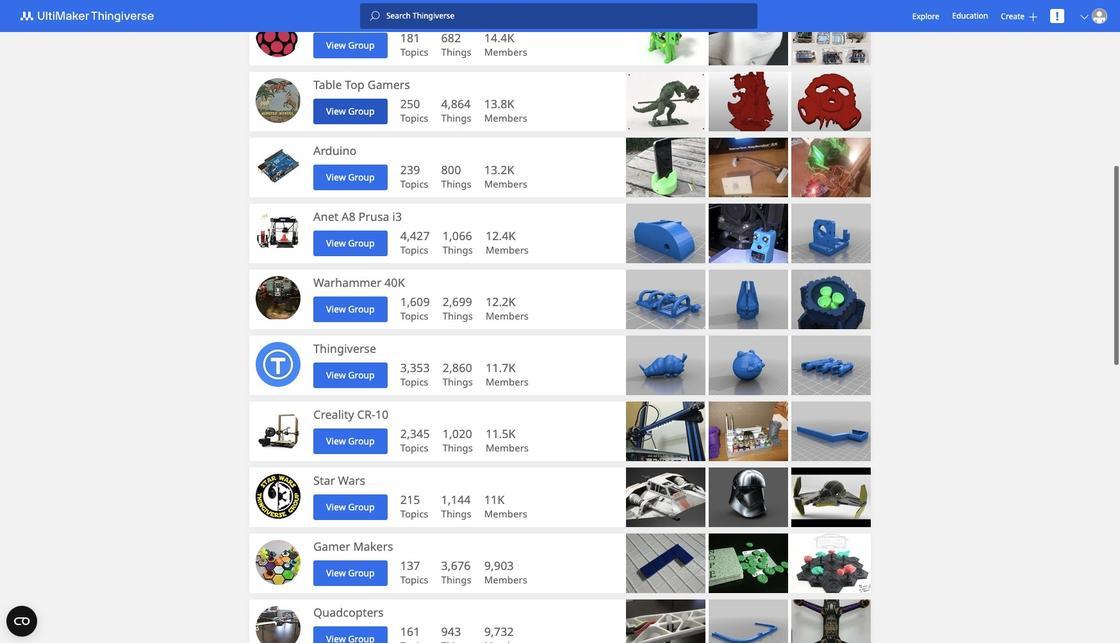 Task type: describe. For each thing, give the bounding box(es) containing it.
arduino
[[313, 143, 357, 158]]

prusa
[[359, 209, 389, 224]]

4,864 things
[[441, 96, 472, 124]]

view group button for gamer makers
[[313, 561, 388, 586]]

topics for 250
[[400, 112, 429, 124]]

avatar image for star wars
[[256, 474, 301, 519]]

1,066 things
[[443, 228, 473, 256]]

view group for gamer makers
[[326, 567, 375, 579]]

open widget image
[[6, 606, 37, 637]]

161
[[400, 624, 420, 640]]

1,020
[[443, 426, 472, 442]]

13.2k members
[[484, 162, 527, 190]]

14.4k members
[[484, 30, 527, 58]]

11.7k members
[[486, 360, 529, 388]]

4,427 topics
[[400, 228, 430, 256]]

search control image
[[370, 11, 380, 21]]

view for arduino
[[326, 171, 346, 183]]

explore button
[[913, 11, 940, 21]]

view for star wars
[[326, 501, 346, 513]]

! link
[[1051, 8, 1065, 24]]

creality
[[313, 407, 354, 422]]

avatar image for creality cr-10
[[256, 408, 301, 453]]

view for anet a8 prusa i3
[[326, 237, 346, 249]]

avatar image for gamer makers
[[256, 540, 301, 585]]

group for star wars
[[348, 501, 375, 513]]

view group link for table top gamers
[[313, 98, 388, 124]]

warhammer 40k
[[313, 275, 405, 290]]

3,676 things
[[441, 558, 472, 586]]

raspberry_pi link
[[313, 11, 384, 26]]

9,732
[[484, 624, 514, 640]]

4,427
[[400, 228, 430, 244]]

682 things
[[441, 30, 472, 58]]

view group button for creality cr-10
[[313, 428, 388, 454]]

2,860 things
[[443, 360, 473, 388]]

view group for warhammer 40k
[[326, 303, 375, 315]]

1,020 things
[[443, 426, 473, 454]]

view for thingiverse
[[326, 369, 346, 381]]

view group for raspberry_pi
[[326, 39, 375, 51]]

137
[[400, 558, 420, 574]]

250
[[400, 96, 420, 112]]

gamer
[[313, 539, 350, 554]]

avatar image for quadcopters
[[256, 606, 301, 644]]

view group link for gamer makers
[[313, 561, 388, 586]]

arduino link
[[313, 143, 357, 158]]

members for 13.8k
[[484, 112, 527, 124]]

800 things
[[441, 162, 472, 190]]

things for 2,860
[[443, 376, 473, 388]]

cr-
[[357, 407, 375, 422]]

a8
[[342, 209, 356, 224]]

view for warhammer 40k
[[326, 303, 346, 315]]

table top gamers link
[[313, 77, 410, 92]]

181
[[400, 30, 420, 46]]

10
[[375, 407, 389, 422]]

makerbot logo image
[[13, 8, 169, 24]]

thingiverse
[[313, 341, 376, 356]]

create
[[1001, 11, 1025, 21]]

view group for arduino
[[326, 171, 375, 183]]

12.4k
[[486, 228, 516, 244]]

161 link
[[400, 624, 429, 644]]

create button
[[1001, 11, 1038, 21]]

12.2k members
[[486, 294, 529, 322]]

1,144 things
[[441, 492, 472, 520]]

plusicon image
[[1029, 12, 1038, 21]]

avatar image for anet a8 prusa i3
[[256, 210, 301, 255]]

topics for 215
[[400, 508, 429, 520]]

thingiverse link
[[313, 341, 376, 356]]

top
[[345, 77, 365, 92]]

gamers
[[368, 77, 410, 92]]

view group link for star wars
[[313, 494, 388, 520]]

members for 13.2k
[[484, 178, 527, 190]]

group for table top gamers
[[348, 105, 375, 117]]

view group button for table top gamers
[[313, 98, 388, 124]]

11k
[[484, 492, 505, 508]]

view group link for arduino
[[313, 164, 388, 190]]

239 topics
[[400, 162, 429, 190]]

view group for table top gamers
[[326, 105, 375, 117]]

9,732 link
[[484, 624, 527, 644]]

topics for 4,427
[[400, 244, 429, 256]]

topics for 181
[[400, 46, 429, 58]]

1,609 topics
[[400, 294, 430, 322]]

members for 14.4k
[[484, 46, 527, 58]]

quadcopters link
[[313, 605, 384, 620]]

group for creality cr-10
[[348, 435, 375, 447]]

11.5k members
[[486, 426, 529, 454]]

11.5k
[[486, 426, 516, 442]]

943
[[441, 624, 461, 640]]

13.8k
[[484, 96, 514, 112]]

2,345
[[400, 426, 430, 442]]

things for 3,676
[[441, 574, 472, 586]]

2,860
[[443, 360, 472, 376]]

215
[[400, 492, 420, 508]]

view group button for anet a8 prusa i3
[[313, 230, 388, 256]]



Task type: vqa. For each thing, say whether or not it's contained in the screenshot.


Task type: locate. For each thing, give the bounding box(es) containing it.
view group down top
[[326, 105, 375, 117]]

topics inside 2,345 topics
[[400, 442, 429, 454]]

things right 239 topics
[[441, 178, 472, 190]]

7 view group button from the top
[[313, 428, 388, 454]]

avatar image for arduino
[[256, 144, 301, 189]]

40k
[[385, 275, 405, 290]]

view group link
[[313, 32, 388, 58], [313, 98, 388, 124], [313, 164, 388, 190], [313, 230, 388, 256], [313, 296, 388, 322], [313, 362, 388, 388], [313, 428, 388, 454], [313, 494, 388, 520], [313, 561, 388, 586]]

group down gamer makers link at the left of the page
[[348, 567, 375, 579]]

view group button down the a8
[[313, 230, 388, 256]]

things for 1,020
[[443, 442, 473, 454]]

gamer makers
[[313, 539, 393, 554]]

creality cr-10 link
[[313, 407, 389, 422]]

view group link down arduino link
[[313, 164, 388, 190]]

view down thingiverse link
[[326, 369, 346, 381]]

wars
[[338, 473, 365, 488]]

view group for thingiverse
[[326, 369, 375, 381]]

5 group from the top
[[348, 303, 375, 315]]

4 view group button from the top
[[313, 230, 388, 256]]

topics down gamers on the left of page
[[400, 112, 429, 124]]

view group button for thingiverse
[[313, 362, 388, 388]]

view group link down gamer makers link at the left of the page
[[313, 561, 388, 586]]

topics left 3,676 things
[[400, 574, 429, 586]]

quadcopters
[[313, 605, 384, 620]]

12.2k
[[486, 294, 516, 310]]

topics down "i3"
[[400, 244, 429, 256]]

topics inside 3,353 topics
[[400, 376, 429, 388]]

view group link down thingiverse
[[313, 362, 388, 388]]

topics up "i3"
[[400, 178, 429, 190]]

9 topics from the top
[[400, 574, 429, 586]]

view group link for raspberry_pi
[[313, 32, 388, 58]]

2,699 things
[[443, 294, 473, 322]]

7 view from the top
[[326, 435, 346, 447]]

group for gamer makers
[[348, 567, 375, 579]]

group down arduino
[[348, 171, 375, 183]]

things for 2,699
[[443, 310, 473, 322]]

5 view group from the top
[[326, 303, 375, 315]]

star wars
[[313, 473, 365, 488]]

star
[[313, 473, 335, 488]]

view down raspberry_pi link
[[326, 39, 346, 51]]

view group button down warhammer
[[313, 296, 388, 322]]

view group button down raspberry_pi link
[[313, 32, 388, 58]]

4 view group link from the top
[[313, 230, 388, 256]]

members for 11.5k
[[486, 442, 529, 454]]

7 view group from the top
[[326, 435, 375, 447]]

view down arduino
[[326, 171, 346, 183]]

view group button down top
[[313, 98, 388, 124]]

topics inside 1,609 topics
[[400, 310, 429, 322]]

8 view from the top
[[326, 501, 346, 513]]

2,699
[[443, 294, 472, 310]]

250 topics
[[400, 96, 429, 124]]

members right 2,699 things
[[486, 310, 529, 322]]

topics for 239
[[400, 178, 429, 190]]

topics for 1,609
[[400, 310, 429, 322]]

14.4k
[[484, 30, 514, 46]]

things for 1,066
[[443, 244, 473, 256]]

239
[[400, 162, 420, 178]]

13.8k members
[[484, 96, 527, 124]]

view group button
[[313, 32, 388, 58], [313, 98, 388, 124], [313, 164, 388, 190], [313, 230, 388, 256], [313, 296, 388, 322], [313, 362, 388, 388], [313, 428, 388, 454], [313, 494, 388, 520], [313, 561, 388, 586]]

warhammer
[[313, 275, 382, 290]]

view group link for anet a8 prusa i3
[[313, 230, 388, 256]]

things
[[441, 46, 472, 58], [441, 112, 472, 124], [441, 178, 472, 190], [443, 244, 473, 256], [443, 310, 473, 322], [443, 376, 473, 388], [443, 442, 473, 454], [441, 508, 472, 520], [441, 574, 472, 586]]

avatar image for raspberry_pi
[[256, 12, 301, 57]]

members for 12.2k
[[486, 310, 529, 322]]

table
[[313, 77, 342, 92]]

view group down creality cr-10 link
[[326, 435, 375, 447]]

things for 800
[[441, 178, 472, 190]]

2 view group from the top
[[326, 105, 375, 117]]

8 view group button from the top
[[313, 494, 388, 520]]

members right 3,676 things
[[484, 574, 527, 586]]

view for raspberry_pi
[[326, 39, 346, 51]]

things right 137 topics
[[441, 574, 472, 586]]

view group link down the a8
[[313, 230, 388, 256]]

view group link down creality cr-10 link
[[313, 428, 388, 454]]

group
[[348, 39, 375, 51], [348, 105, 375, 117], [348, 171, 375, 183], [348, 237, 375, 249], [348, 303, 375, 315], [348, 369, 375, 381], [348, 435, 375, 447], [348, 501, 375, 513], [348, 567, 375, 579]]

4 topics from the top
[[400, 244, 429, 256]]

topics for 3,353
[[400, 376, 429, 388]]

12.4k members
[[486, 228, 529, 256]]

9 view group button from the top
[[313, 561, 388, 586]]

2 topics from the top
[[400, 112, 429, 124]]

215 topics
[[400, 492, 429, 520]]

avatar image for thingiverse
[[256, 342, 301, 387]]

view down table
[[326, 105, 346, 117]]

1,609
[[400, 294, 430, 310]]

group down anet a8 prusa i3 link
[[348, 237, 375, 249]]

Search Thingiverse text field
[[380, 11, 758, 21]]

topics for 2,345
[[400, 442, 429, 454]]

2 view from the top
[[326, 105, 346, 117]]

4 view from the top
[[326, 237, 346, 249]]

view group for anet a8 prusa i3
[[326, 237, 375, 249]]

members for 11k
[[484, 508, 527, 520]]

things right 250 topics
[[441, 112, 472, 124]]

group down table top gamers
[[348, 105, 375, 117]]

13.2k
[[484, 162, 514, 178]]

3,676
[[441, 558, 471, 574]]

things for 4,864
[[441, 112, 472, 124]]

3 view group from the top
[[326, 171, 375, 183]]

view group link down raspberry_pi link
[[313, 32, 388, 58]]

group down wars
[[348, 501, 375, 513]]

3,353
[[400, 360, 430, 376]]

800
[[441, 162, 461, 178]]

members right 2,860 things
[[486, 376, 529, 388]]

education link
[[952, 9, 988, 23]]

5 view group button from the top
[[313, 296, 388, 322]]

topics down 40k
[[400, 310, 429, 322]]

9,903 members
[[484, 558, 527, 586]]

view group button down gamer makers link at the left of the page
[[313, 561, 388, 586]]

view group button for warhammer 40k
[[313, 296, 388, 322]]

makers
[[353, 539, 393, 554]]

members right "800 things"
[[484, 178, 527, 190]]

1 topics from the top
[[400, 46, 429, 58]]

topics for 137
[[400, 574, 429, 586]]

2 view group button from the top
[[313, 98, 388, 124]]

star wars link
[[313, 473, 365, 488]]

view group link down wars
[[313, 494, 388, 520]]

3 view group link from the top
[[313, 164, 388, 190]]

4 group from the top
[[348, 237, 375, 249]]

view
[[326, 39, 346, 51], [326, 105, 346, 117], [326, 171, 346, 183], [326, 237, 346, 249], [326, 303, 346, 315], [326, 369, 346, 381], [326, 435, 346, 447], [326, 501, 346, 513], [326, 567, 346, 579]]

view group down gamer makers link at the left of the page
[[326, 567, 375, 579]]

view group down wars
[[326, 501, 375, 513]]

members right 1,144 things
[[484, 508, 527, 520]]

group for arduino
[[348, 171, 375, 183]]

11k members
[[484, 492, 527, 520]]

members for 12.4k
[[486, 244, 529, 256]]

6 view group link from the top
[[313, 362, 388, 388]]

group for warhammer 40k
[[348, 303, 375, 315]]

members right 1,020 things
[[486, 442, 529, 454]]

things right the 4,427 topics at the top left
[[443, 244, 473, 256]]

members for 11.7k
[[486, 376, 529, 388]]

topics left 2,860 things
[[400, 376, 429, 388]]

view for table top gamers
[[326, 105, 346, 117]]

view group button down arduino link
[[313, 164, 388, 190]]

things for 1,144
[[441, 508, 472, 520]]

view down warhammer
[[326, 303, 346, 315]]

5 view group link from the top
[[313, 296, 388, 322]]

8 view group link from the top
[[313, 494, 388, 520]]

things for 682
[[441, 46, 472, 58]]

view group down arduino link
[[326, 171, 375, 183]]

group down thingiverse
[[348, 369, 375, 381]]

members right the 4,864 things
[[484, 112, 527, 124]]

avatar image for warhammer 40k
[[256, 276, 301, 321]]

creality cr-10
[[313, 407, 389, 422]]

raspberry_pi
[[313, 11, 384, 26]]

2 group from the top
[[348, 105, 375, 117]]

9 group from the top
[[348, 567, 375, 579]]

1 view group link from the top
[[313, 32, 388, 58]]

137 topics
[[400, 558, 429, 586]]

anet a8 prusa i3 link
[[313, 209, 402, 224]]

group for thingiverse
[[348, 369, 375, 381]]

9 view group link from the top
[[313, 561, 388, 586]]

view down star wars link
[[326, 501, 346, 513]]

6 view group from the top
[[326, 369, 375, 381]]

view group for star wars
[[326, 501, 375, 513]]

members for 9,903
[[484, 574, 527, 586]]

view for creality cr-10
[[326, 435, 346, 447]]

i3
[[392, 209, 402, 224]]

things right 181 topics on the top
[[441, 46, 472, 58]]

view for gamer makers
[[326, 567, 346, 579]]

view group button down wars
[[313, 494, 388, 520]]

1 view group from the top
[[326, 39, 375, 51]]

view group button for arduino
[[313, 164, 388, 190]]

anet a8 prusa i3
[[313, 209, 402, 224]]

things right 2,345 topics
[[443, 442, 473, 454]]

view group button down creality cr-10 link
[[313, 428, 388, 454]]

1,144
[[441, 492, 471, 508]]

1,066
[[443, 228, 472, 244]]

avatar image
[[1092, 8, 1108, 24], [256, 12, 301, 57], [256, 78, 301, 123], [256, 144, 301, 189], [256, 210, 301, 255], [256, 276, 301, 321], [256, 342, 301, 387], [256, 408, 301, 453], [256, 474, 301, 519], [256, 540, 301, 585], [256, 606, 301, 644]]

view down the anet
[[326, 237, 346, 249]]

group down warhammer 40k link
[[348, 303, 375, 315]]

members
[[484, 46, 527, 58], [484, 112, 527, 124], [484, 178, 527, 190], [486, 244, 529, 256], [486, 310, 529, 322], [486, 376, 529, 388], [486, 442, 529, 454], [484, 508, 527, 520], [484, 574, 527, 586]]

3 view group button from the top
[[313, 164, 388, 190]]

view group button for star wars
[[313, 494, 388, 520]]

682
[[441, 30, 461, 46]]

7 view group link from the top
[[313, 428, 388, 454]]

11.7k
[[486, 360, 516, 376]]

1 group from the top
[[348, 39, 375, 51]]

topics left 682
[[400, 46, 429, 58]]

members right 1,066 things
[[486, 244, 529, 256]]

view group down thingiverse
[[326, 369, 375, 381]]

things right 1,609 topics
[[443, 310, 473, 322]]

members right 682 things
[[484, 46, 527, 58]]

view group down warhammer
[[326, 303, 375, 315]]

view group
[[326, 39, 375, 51], [326, 105, 375, 117], [326, 171, 375, 183], [326, 237, 375, 249], [326, 303, 375, 315], [326, 369, 375, 381], [326, 435, 375, 447], [326, 501, 375, 513], [326, 567, 375, 579]]

table top gamers
[[313, 77, 410, 92]]

avatar image for table top gamers
[[256, 78, 301, 123]]

9 view from the top
[[326, 567, 346, 579]]

4 view group from the top
[[326, 237, 375, 249]]

!
[[1056, 8, 1059, 24]]

things left 11k
[[441, 508, 472, 520]]

8 view group from the top
[[326, 501, 375, 513]]

view group button for raspberry_pi
[[313, 32, 388, 58]]

view group link for warhammer 40k
[[313, 296, 388, 322]]

9 view group from the top
[[326, 567, 375, 579]]

943 link
[[441, 624, 472, 644]]

explore
[[913, 11, 940, 21]]

view group button down thingiverse
[[313, 362, 388, 388]]

4,864
[[441, 96, 471, 112]]

view group link down top
[[313, 98, 388, 124]]

view down creality
[[326, 435, 346, 447]]

3 view from the top
[[326, 171, 346, 183]]

view down the gamer
[[326, 567, 346, 579]]

8 group from the top
[[348, 501, 375, 513]]

6 view group button from the top
[[313, 362, 388, 388]]

6 group from the top
[[348, 369, 375, 381]]

group down cr-
[[348, 435, 375, 447]]

view group link for thingiverse
[[313, 362, 388, 388]]

7 topics from the top
[[400, 442, 429, 454]]

5 view from the top
[[326, 303, 346, 315]]

topics inside the 4,427 topics
[[400, 244, 429, 256]]

2,345 topics
[[400, 426, 430, 454]]

3,353 topics
[[400, 360, 430, 388]]

topics
[[400, 46, 429, 58], [400, 112, 429, 124], [400, 178, 429, 190], [400, 244, 429, 256], [400, 310, 429, 322], [400, 376, 429, 388], [400, 442, 429, 454], [400, 508, 429, 520], [400, 574, 429, 586]]

things right 3,353 topics
[[443, 376, 473, 388]]

view group down raspberry_pi link
[[326, 39, 375, 51]]

2 view group link from the top
[[313, 98, 388, 124]]

6 topics from the top
[[400, 376, 429, 388]]

7 group from the top
[[348, 435, 375, 447]]

topics left 1,020 things
[[400, 442, 429, 454]]

gamer makers link
[[313, 539, 393, 554]]

view group down the a8
[[326, 237, 375, 249]]

5 topics from the top
[[400, 310, 429, 322]]

group for anet a8 prusa i3
[[348, 237, 375, 249]]

warhammer 40k link
[[313, 275, 405, 290]]

topics left 1,144 things
[[400, 508, 429, 520]]

6 view from the top
[[326, 369, 346, 381]]

1 view group button from the top
[[313, 32, 388, 58]]

education
[[952, 10, 988, 21]]

anet
[[313, 209, 339, 224]]

3 topics from the top
[[400, 178, 429, 190]]

group down raspberry_pi
[[348, 39, 375, 51]]

group for raspberry_pi
[[348, 39, 375, 51]]

1 view from the top
[[326, 39, 346, 51]]

view group for creality cr-10
[[326, 435, 375, 447]]

8 topics from the top
[[400, 508, 429, 520]]

view group link down warhammer
[[313, 296, 388, 322]]

3 group from the top
[[348, 171, 375, 183]]

181 topics
[[400, 30, 429, 58]]

view group link for creality cr-10
[[313, 428, 388, 454]]



